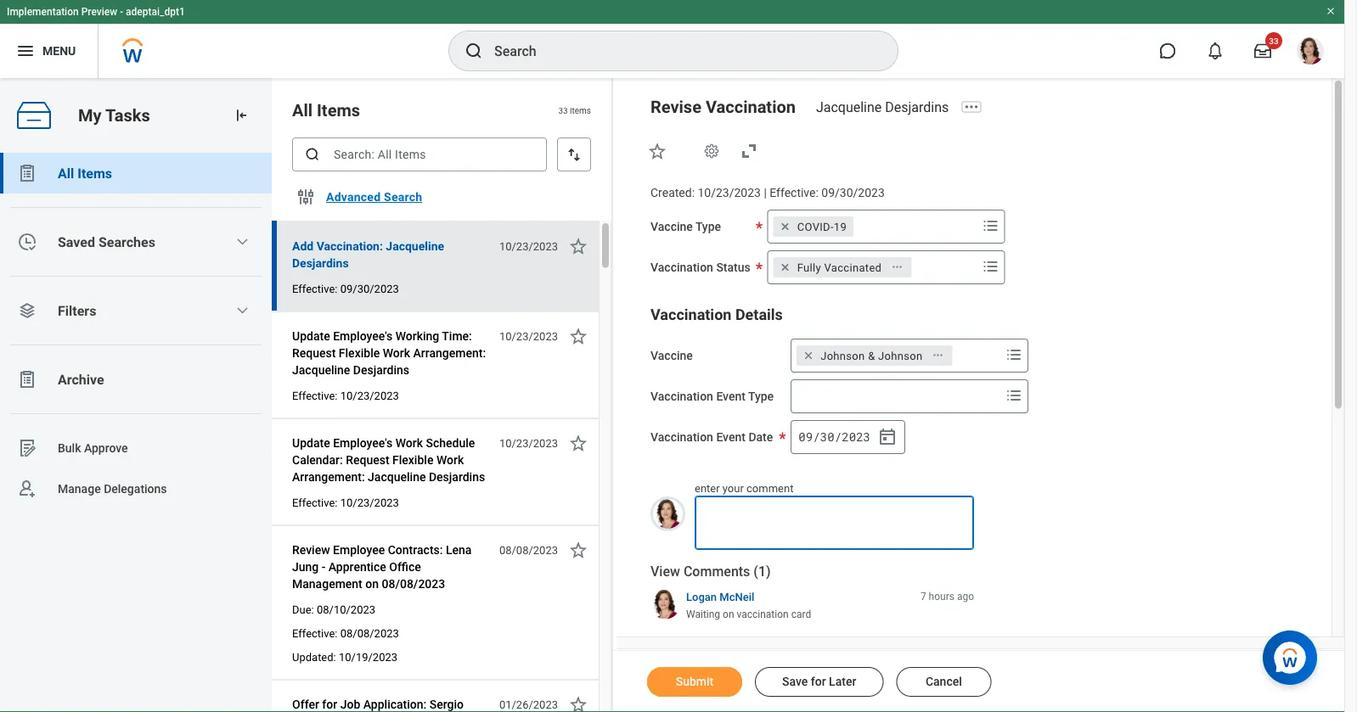 Task type: describe. For each thing, give the bounding box(es) containing it.
items
[[570, 105, 591, 115]]

items inside button
[[77, 165, 112, 181]]

covid-19
[[797, 220, 847, 233]]

effective: up updated:
[[292, 627, 338, 640]]

filters button
[[0, 290, 272, 331]]

details
[[735, 306, 783, 324]]

effective: for update employee's work schedule calendar: request flexible work arrangement: jacqueline desjardins
[[292, 496, 338, 509]]

all items inside all items button
[[58, 165, 112, 181]]

office
[[389, 560, 421, 574]]

rename image
[[17, 438, 37, 459]]

working
[[396, 329, 439, 343]]

date
[[749, 430, 773, 444]]

08/10/2023
[[317, 603, 375, 616]]

effective: for add vaccination: jacqueline desjardins
[[292, 282, 338, 295]]

vaccination details group
[[651, 305, 1298, 456]]

calendar:
[[292, 453, 343, 467]]

prompts image for vaccination status
[[981, 256, 1001, 277]]

all items button
[[0, 153, 272, 194]]

all inside item list element
[[292, 100, 313, 120]]

vaccination for vaccination status
[[651, 261, 713, 275]]

implementation
[[7, 6, 79, 18]]

add vaccination: jacqueline desjardins
[[292, 239, 444, 270]]

your
[[723, 482, 744, 495]]

vaccination:
[[317, 239, 383, 253]]

0 vertical spatial 09/30/2023
[[822, 186, 885, 200]]

flexible inside update employee's working time: request flexible work arrangement: jacqueline desjardins
[[339, 346, 380, 360]]

gear image
[[703, 143, 720, 160]]

filters
[[58, 303, 96, 319]]

vaccination for vaccination event date
[[651, 430, 713, 444]]

update employee's working time: request flexible work arrangement: jacqueline desjardins
[[292, 329, 486, 377]]

|
[[764, 186, 767, 200]]

vaccination for vaccination details
[[651, 306, 732, 324]]

item list element
[[272, 78, 613, 713]]

approve
[[84, 441, 128, 455]]

related actions image
[[932, 350, 944, 361]]

sort image
[[566, 146, 583, 163]]

jacqueline desjardins element
[[816, 99, 959, 115]]

vaccination
[[737, 609, 789, 621]]

configure image
[[296, 187, 316, 207]]

vaccination event date
[[651, 430, 773, 444]]

(1)
[[754, 564, 771, 580]]

desjardins inside update employee's work schedule calendar: request flexible work arrangement: jacqueline desjardins
[[429, 470, 485, 484]]

archive button
[[0, 359, 272, 400]]

tasks
[[105, 105, 150, 125]]

management
[[292, 577, 362, 591]]

due: 08/10/2023
[[292, 603, 375, 616]]

- inside menu banner
[[120, 6, 123, 18]]

contracts:
[[388, 543, 443, 557]]

2 johnson from the left
[[878, 349, 923, 362]]

30
[[820, 429, 834, 445]]

later
[[829, 675, 856, 689]]

revise vaccination
[[651, 97, 796, 117]]

comments
[[684, 564, 750, 580]]

vaccination details
[[651, 306, 783, 324]]

save for later button
[[755, 668, 884, 697]]

prompts image for vaccination event type
[[1004, 385, 1024, 406]]

menu banner
[[0, 0, 1344, 78]]

logan mcneil button
[[686, 590, 754, 605]]

saved searches button
[[0, 222, 272, 262]]

inbox large image
[[1254, 42, 1271, 59]]

Search Workday  search field
[[494, 32, 863, 70]]

effective: 09/30/2023
[[292, 282, 399, 295]]

request inside update employee's working time: request flexible work arrangement: jacqueline desjardins
[[292, 346, 336, 360]]

submit button
[[647, 668, 742, 697]]

for for save
[[811, 675, 826, 689]]

2 vertical spatial 08/08/2023
[[340, 627, 399, 640]]

saved searches
[[58, 234, 155, 250]]

manage delegations
[[58, 482, 167, 496]]

clock check image
[[17, 232, 37, 252]]

update employee's working time: request flexible work arrangement: jacqueline desjardins button
[[292, 326, 490, 380]]

33 items
[[558, 105, 591, 115]]

enter
[[695, 482, 720, 495]]

vaccination details button
[[651, 306, 783, 324]]

update employee's work schedule calendar: request flexible work arrangement: jacqueline desjardins button
[[292, 433, 490, 488]]

2023
[[842, 429, 871, 445]]

x small image inside 'johnson & johnson, press delete to clear value.' option
[[800, 347, 817, 364]]

Search: All Items text field
[[292, 138, 547, 172]]

my
[[78, 105, 102, 125]]

09/30/2023 inside item list element
[[340, 282, 399, 295]]

08/08/2023 inside review employee contracts: lena jung - apprentice office management on 08/08/2023
[[382, 577, 445, 591]]

vaccine for vaccine type
[[651, 220, 693, 234]]

card
[[791, 609, 811, 621]]

add
[[292, 239, 314, 253]]

due:
[[292, 603, 314, 616]]

johnson & johnson, press delete to clear value. option
[[797, 345, 953, 366]]

johnson & johnson
[[821, 349, 923, 362]]

fully vaccinated
[[797, 261, 882, 274]]

review employee contracts: lena jung - apprentice office management on 08/08/2023
[[292, 543, 472, 591]]

archive
[[58, 372, 104, 388]]

add vaccination: jacqueline desjardins button
[[292, 236, 490, 273]]

event for type
[[716, 390, 746, 404]]

covid-
[[797, 220, 834, 233]]

saved
[[58, 234, 95, 250]]

created: 10/23/2023 | effective: 09/30/2023
[[651, 186, 885, 200]]

offer
[[292, 698, 319, 712]]

employee's for request
[[333, 436, 393, 450]]

event for date
[[716, 430, 746, 444]]

advanced search
[[326, 190, 422, 204]]

work inside update employee's working time: request flexible work arrangement: jacqueline desjardins
[[383, 346, 410, 360]]

vaccination for vaccination event type
[[651, 390, 713, 404]]

1 horizontal spatial search image
[[464, 41, 484, 61]]

employee's photo (logan mcneil) image
[[651, 497, 685, 532]]

mcneil
[[720, 591, 754, 604]]

sergio
[[430, 698, 464, 712]]

fully vaccinated, press delete to clear value. option
[[774, 257, 912, 278]]

33 for 33
[[1269, 36, 1279, 46]]

bulk
[[58, 441, 81, 455]]

chevron down image for filters
[[236, 304, 249, 318]]

1 johnson from the left
[[821, 349, 865, 362]]

09
[[799, 429, 813, 445]]



Task type: locate. For each thing, give the bounding box(es) containing it.
08/08/2023
[[499, 544, 558, 557], [382, 577, 445, 591], [340, 627, 399, 640]]

1 horizontal spatial -
[[322, 560, 326, 574]]

0 horizontal spatial -
[[120, 6, 123, 18]]

prompts image for vaccine
[[1004, 345, 1024, 365]]

vaccine down created:
[[651, 220, 693, 234]]

1 vertical spatial type
[[748, 390, 774, 404]]

2 clipboard image from the top
[[17, 369, 37, 390]]

close environment banner image
[[1326, 6, 1336, 16]]

1 / from the left
[[813, 429, 820, 445]]

action bar region
[[613, 651, 1344, 713]]

chevron down image inside filters dropdown button
[[236, 304, 249, 318]]

/ right 09
[[813, 429, 820, 445]]

vaccination down vaccine type
[[651, 261, 713, 275]]

0 vertical spatial all
[[292, 100, 313, 120]]

jacqueline inside add vaccination: jacqueline desjardins
[[386, 239, 444, 253]]

1 vertical spatial items
[[77, 165, 112, 181]]

10/19/2023
[[339, 651, 398, 664]]

vaccination down vaccination event type
[[651, 430, 713, 444]]

1 vertical spatial arrangement:
[[292, 470, 365, 484]]

1 vertical spatial prompts image
[[981, 256, 1001, 277]]

all right transformation import image
[[292, 100, 313, 120]]

flexible down effective: 09/30/2023
[[339, 346, 380, 360]]

2 vertical spatial x small image
[[800, 347, 817, 364]]

clipboard image inside the archive button
[[17, 369, 37, 390]]

comment
[[747, 482, 794, 495]]

clipboard image left archive
[[17, 369, 37, 390]]

jacqueline inside update employee's work schedule calendar: request flexible work arrangement: jacqueline desjardins
[[368, 470, 426, 484]]

1 horizontal spatial all items
[[292, 100, 360, 120]]

johnson left '&'
[[821, 349, 865, 362]]

logan mcneil
[[686, 591, 754, 604]]

0 horizontal spatial all
[[58, 165, 74, 181]]

2 vertical spatial work
[[436, 453, 464, 467]]

for inside offer for job application: sergio
[[322, 698, 337, 712]]

event
[[716, 390, 746, 404], [716, 430, 746, 444]]

update down effective: 09/30/2023
[[292, 329, 330, 343]]

update
[[292, 329, 330, 343], [292, 436, 330, 450]]

0 vertical spatial for
[[811, 675, 826, 689]]

work down schedule at the left of page
[[436, 453, 464, 467]]

cancel
[[926, 675, 962, 689]]

clipboard image for all items
[[17, 163, 37, 183]]

0 vertical spatial all items
[[292, 100, 360, 120]]

1 horizontal spatial flexible
[[392, 453, 434, 467]]

0 vertical spatial event
[[716, 390, 746, 404]]

2 star image from the top
[[568, 695, 589, 713]]

updated: 10/19/2023
[[292, 651, 398, 664]]

search
[[384, 190, 422, 204]]

1 horizontal spatial 33
[[1269, 36, 1279, 46]]

clipboard image for archive
[[17, 369, 37, 390]]

star image for update employee's work schedule calendar: request flexible work arrangement: jacqueline desjardins
[[568, 433, 589, 454]]

employee's inside update employee's work schedule calendar: request flexible work arrangement: jacqueline desjardins
[[333, 436, 393, 450]]

work left schedule at the left of page
[[396, 436, 423, 450]]

effective: down calendar:
[[292, 496, 338, 509]]

items inside item list element
[[317, 100, 360, 120]]

10/23/2023
[[698, 186, 761, 200], [499, 240, 558, 253], [499, 330, 558, 343], [340, 389, 399, 402], [499, 437, 558, 450], [340, 496, 399, 509]]

7 hours ago
[[921, 591, 974, 603]]

arrangement: down calendar:
[[292, 470, 365, 484]]

2 prompts image from the top
[[1004, 385, 1024, 406]]

1 vertical spatial chevron down image
[[236, 304, 249, 318]]

1 vertical spatial update
[[292, 436, 330, 450]]

0 vertical spatial effective: 10/23/2023
[[292, 389, 399, 402]]

on down logan mcneil button
[[723, 609, 734, 621]]

vaccination down vaccination status
[[651, 306, 732, 324]]

effective: 10/23/2023 for arrangement:
[[292, 496, 399, 509]]

waiting
[[686, 609, 720, 621]]

0 vertical spatial arrangement:
[[413, 346, 486, 360]]

0 vertical spatial items
[[317, 100, 360, 120]]

1 clipboard image from the top
[[17, 163, 37, 183]]

1 prompts image from the top
[[981, 216, 1001, 236]]

0 vertical spatial vaccine
[[651, 220, 693, 234]]

1 vertical spatial request
[[346, 453, 389, 467]]

0 vertical spatial flexible
[[339, 346, 380, 360]]

menu button
[[0, 24, 98, 78]]

advanced search button
[[319, 180, 429, 214]]

all up saved
[[58, 165, 74, 181]]

fully vaccinated element
[[797, 260, 882, 275]]

1 horizontal spatial on
[[723, 609, 734, 621]]

1 horizontal spatial 09/30/2023
[[822, 186, 885, 200]]

1 vertical spatial clipboard image
[[17, 369, 37, 390]]

event up vaccination event date
[[716, 390, 746, 404]]

- right preview in the top of the page
[[120, 6, 123, 18]]

1 vertical spatial event
[[716, 430, 746, 444]]

1 star image from the top
[[568, 540, 589, 561]]

star image for 01/26/2023
[[568, 695, 589, 713]]

0 vertical spatial clipboard image
[[17, 163, 37, 183]]

1 effective: 10/23/2023 from the top
[[292, 389, 399, 402]]

time:
[[442, 329, 472, 343]]

1 vertical spatial work
[[396, 436, 423, 450]]

star image
[[568, 540, 589, 561], [568, 695, 589, 713]]

request right calendar:
[[346, 453, 389, 467]]

- up management
[[322, 560, 326, 574]]

menu
[[42, 44, 76, 58]]

manage delegations link
[[0, 469, 272, 510]]

2 update from the top
[[292, 436, 330, 450]]

user plus image
[[17, 479, 37, 499]]

effective: down add
[[292, 282, 338, 295]]

1 vertical spatial all
[[58, 165, 74, 181]]

1 vertical spatial 09/30/2023
[[340, 282, 399, 295]]

0 horizontal spatial request
[[292, 346, 336, 360]]

08/08/2023 right lena
[[499, 544, 558, 557]]

on down apprentice
[[365, 577, 379, 591]]

employee's up calendar:
[[333, 436, 393, 450]]

33 left profile logan mcneil icon
[[1269, 36, 1279, 46]]

0 vertical spatial update
[[292, 329, 330, 343]]

0 horizontal spatial type
[[696, 220, 721, 234]]

33 left items
[[558, 105, 568, 115]]

08/08/2023 down the office
[[382, 577, 445, 591]]

2 event from the top
[[716, 430, 746, 444]]

1 prompts image from the top
[[1004, 345, 1024, 365]]

list
[[0, 153, 272, 510]]

type inside vaccination details "group"
[[748, 390, 774, 404]]

type up vaccination status
[[696, 220, 721, 234]]

profile logan mcneil image
[[1297, 37, 1324, 68]]

vaccination up vaccination event date
[[651, 390, 713, 404]]

covid-19 element
[[797, 219, 847, 234]]

1 vertical spatial -
[[322, 560, 326, 574]]

0 horizontal spatial johnson
[[821, 349, 865, 362]]

vaccination event date group
[[791, 420, 905, 454]]

/
[[813, 429, 820, 445], [835, 429, 842, 445]]

items
[[317, 100, 360, 120], [77, 165, 112, 181]]

flexible down schedule at the left of page
[[392, 453, 434, 467]]

2 employee's from the top
[[333, 436, 393, 450]]

prompts image
[[1004, 345, 1024, 365], [1004, 385, 1024, 406]]

0 horizontal spatial 09/30/2023
[[340, 282, 399, 295]]

7
[[921, 591, 926, 603]]

x small image for status
[[777, 259, 794, 276]]

desjardins inside add vaccination: jacqueline desjardins
[[292, 256, 349, 270]]

request inside update employee's work schedule calendar: request flexible work arrangement: jacqueline desjardins
[[346, 453, 389, 467]]

status
[[716, 261, 751, 275]]

2 / from the left
[[835, 429, 842, 445]]

star image
[[647, 141, 668, 161], [568, 236, 589, 256], [568, 326, 589, 347], [568, 433, 589, 454]]

1 horizontal spatial for
[[811, 675, 826, 689]]

1 vertical spatial 08/08/2023
[[382, 577, 445, 591]]

1 vertical spatial for
[[322, 698, 337, 712]]

notifications large image
[[1207, 42, 1224, 59]]

fullscreen image
[[739, 141, 759, 161]]

0 horizontal spatial items
[[77, 165, 112, 181]]

searches
[[98, 234, 155, 250]]

effective: for update employee's working time: request flexible work arrangement: jacqueline desjardins
[[292, 389, 338, 402]]

jacqueline desjardins
[[816, 99, 949, 115]]

0 vertical spatial on
[[365, 577, 379, 591]]

update inside update employee's work schedule calendar: request flexible work arrangement: jacqueline desjardins
[[292, 436, 330, 450]]

type
[[696, 220, 721, 234], [748, 390, 774, 404]]

review
[[292, 543, 330, 557]]

x small image left covid-
[[777, 218, 794, 235]]

2 effective: 10/23/2023 from the top
[[292, 496, 399, 509]]

star image for update employee's working time: request flexible work arrangement: jacqueline desjardins
[[568, 326, 589, 347]]

event left "date"
[[716, 430, 746, 444]]

implementation preview -   adeptai_dpt1
[[7, 6, 185, 18]]

-
[[120, 6, 123, 18], [322, 560, 326, 574]]

x small image left the 'fully'
[[777, 259, 794, 276]]

job
[[340, 698, 360, 712]]

0 horizontal spatial all items
[[58, 165, 112, 181]]

0 vertical spatial request
[[292, 346, 336, 360]]

application:
[[363, 698, 427, 712]]

1 vertical spatial on
[[723, 609, 734, 621]]

x small image
[[777, 218, 794, 235], [777, 259, 794, 276], [800, 347, 817, 364]]

0 vertical spatial chevron down image
[[236, 235, 249, 249]]

0 vertical spatial work
[[383, 346, 410, 360]]

1 horizontal spatial arrangement:
[[413, 346, 486, 360]]

0 vertical spatial prompts image
[[981, 216, 1001, 236]]

clipboard image up clock check icon
[[17, 163, 37, 183]]

star image for due: 08/10/2023
[[568, 540, 589, 561]]

update up calendar:
[[292, 436, 330, 450]]

0 vertical spatial type
[[696, 220, 721, 234]]

schedule
[[426, 436, 475, 450]]

save for later
[[782, 675, 856, 689]]

lena
[[446, 543, 472, 557]]

x small image inside covid-19, press delete to clear value. option
[[777, 218, 794, 235]]

0 horizontal spatial 33
[[558, 105, 568, 115]]

0 horizontal spatial for
[[322, 698, 337, 712]]

1 horizontal spatial request
[[346, 453, 389, 467]]

for inside the action bar region
[[811, 675, 826, 689]]

2 prompts image from the top
[[981, 256, 1001, 277]]

effective: 10/23/2023 up employee
[[292, 496, 399, 509]]

effective: up calendar:
[[292, 389, 338, 402]]

all items inside item list element
[[292, 100, 360, 120]]

update inside update employee's working time: request flexible work arrangement: jacqueline desjardins
[[292, 329, 330, 343]]

1 vertical spatial effective: 10/23/2023
[[292, 496, 399, 509]]

Vaccination Event Type field
[[792, 381, 1001, 412]]

save
[[782, 675, 808, 689]]

0 horizontal spatial flexible
[[339, 346, 380, 360]]

0 vertical spatial prompts image
[[1004, 345, 1024, 365]]

fully
[[797, 261, 821, 274]]

1 vertical spatial search image
[[304, 146, 321, 163]]

1 horizontal spatial johnson
[[878, 349, 923, 362]]

effective: 10/23/2023 down update employee's working time: request flexible work arrangement: jacqueline desjardins
[[292, 389, 399, 402]]

effective: right the |
[[770, 186, 819, 200]]

offer for job application: sergio button
[[292, 695, 490, 713]]

arrangement: inside update employee's working time: request flexible work arrangement: jacqueline desjardins
[[413, 346, 486, 360]]

0 horizontal spatial arrangement:
[[292, 470, 365, 484]]

update for update employee's working time: request flexible work arrangement: jacqueline desjardins
[[292, 329, 330, 343]]

work down working
[[383, 346, 410, 360]]

arrangement: down time:
[[413, 346, 486, 360]]

1 update from the top
[[292, 329, 330, 343]]

flexible
[[339, 346, 380, 360], [392, 453, 434, 467]]

0 vertical spatial search image
[[464, 41, 484, 61]]

update for update employee's work schedule calendar: request flexible work arrangement: jacqueline desjardins
[[292, 436, 330, 450]]

search image
[[464, 41, 484, 61], [304, 146, 321, 163]]

effective: 08/08/2023
[[292, 627, 399, 640]]

preview
[[81, 6, 117, 18]]

effective:
[[770, 186, 819, 200], [292, 282, 338, 295], [292, 389, 338, 402], [292, 496, 338, 509], [292, 627, 338, 640]]

jacqueline
[[816, 99, 882, 115], [386, 239, 444, 253], [292, 363, 350, 377], [368, 470, 426, 484]]

view comments (1)
[[651, 564, 771, 580]]

adeptai_dpt1
[[126, 6, 185, 18]]

employee's inside update employee's working time: request flexible work arrangement: jacqueline desjardins
[[333, 329, 393, 343]]

vaccine for vaccine
[[651, 349, 693, 363]]

x small image for type
[[777, 218, 794, 235]]

review employee contracts: lena jung - apprentice office management on 08/08/2023 button
[[292, 540, 490, 595]]

- inside review employee contracts: lena jung - apprentice office management on 08/08/2023
[[322, 560, 326, 574]]

request down effective: 09/30/2023
[[292, 346, 336, 360]]

clipboard image
[[17, 163, 37, 183], [17, 369, 37, 390]]

all items
[[292, 100, 360, 120], [58, 165, 112, 181]]

jacqueline inside update employee's working time: request flexible work arrangement: jacqueline desjardins
[[292, 363, 350, 377]]

33 inside item list element
[[558, 105, 568, 115]]

flexible inside update employee's work schedule calendar: request flexible work arrangement: jacqueline desjardins
[[392, 453, 434, 467]]

1 vaccine from the top
[[651, 220, 693, 234]]

1 event from the top
[[716, 390, 746, 404]]

revise
[[651, 97, 702, 117]]

star image for add vaccination: jacqueline desjardins
[[568, 236, 589, 256]]

08/08/2023 up 10/19/2023
[[340, 627, 399, 640]]

type up "date"
[[748, 390, 774, 404]]

1 horizontal spatial /
[[835, 429, 842, 445]]

1 horizontal spatial type
[[748, 390, 774, 404]]

2 vaccine from the top
[[651, 349, 693, 363]]

perspective image
[[17, 301, 37, 321]]

33 for 33 items
[[558, 105, 568, 115]]

1 vertical spatial employee's
[[333, 436, 393, 450]]

employee
[[333, 543, 385, 557]]

clipboard image inside all items button
[[17, 163, 37, 183]]

prompts image for vaccine type
[[981, 216, 1001, 236]]

for
[[811, 675, 826, 689], [322, 698, 337, 712]]

vaccination up fullscreen icon
[[706, 97, 796, 117]]

1 chevron down image from the top
[[236, 235, 249, 249]]

0 horizontal spatial /
[[813, 429, 820, 445]]

1 horizontal spatial all
[[292, 100, 313, 120]]

1 vertical spatial x small image
[[777, 259, 794, 276]]

vaccination
[[706, 97, 796, 117], [651, 261, 713, 275], [651, 306, 732, 324], [651, 390, 713, 404], [651, 430, 713, 444]]

calendar image
[[877, 427, 898, 447]]

manage
[[58, 482, 101, 496]]

01/26/2023
[[499, 699, 558, 711]]

offer for job application: sergio
[[292, 698, 471, 713]]

desjardins inside update employee's working time: request flexible work arrangement: jacqueline desjardins
[[353, 363, 409, 377]]

waiting on vaccination card
[[686, 609, 811, 621]]

employee's for flexible
[[333, 329, 393, 343]]

effective: 10/23/2023
[[292, 389, 399, 402], [292, 496, 399, 509]]

my tasks element
[[0, 78, 272, 713]]

0 vertical spatial 08/08/2023
[[499, 544, 558, 557]]

0 vertical spatial x small image
[[777, 218, 794, 235]]

employee's
[[333, 329, 393, 343], [333, 436, 393, 450]]

arrangement:
[[413, 346, 486, 360], [292, 470, 365, 484]]

0 horizontal spatial on
[[365, 577, 379, 591]]

arrangement: inside update employee's work schedule calendar: request flexible work arrangement: jacqueline desjardins
[[292, 470, 365, 484]]

2 chevron down image from the top
[[236, 304, 249, 318]]

1 vertical spatial vaccine
[[651, 349, 693, 363]]

transformation import image
[[233, 107, 250, 124]]

vaccine inside vaccination details "group"
[[651, 349, 693, 363]]

work
[[383, 346, 410, 360], [396, 436, 423, 450], [436, 453, 464, 467]]

1 vertical spatial prompts image
[[1004, 385, 1024, 406]]

chevron down image for saved searches
[[236, 235, 249, 249]]

1 vertical spatial all items
[[58, 165, 112, 181]]

0 horizontal spatial search image
[[304, 146, 321, 163]]

enter your comment text field
[[695, 496, 974, 551]]

0 vertical spatial 33
[[1269, 36, 1279, 46]]

09/30/2023 down add vaccination: jacqueline desjardins
[[340, 282, 399, 295]]

1 employee's from the top
[[333, 329, 393, 343]]

33 inside "button"
[[1269, 36, 1279, 46]]

for left job
[[322, 698, 337, 712]]

vaccine up vaccination event type
[[651, 349, 693, 363]]

for for offer
[[322, 698, 337, 712]]

09 / 30 / 2023
[[799, 429, 871, 445]]

for right 'save'
[[811, 675, 826, 689]]

johnson & johnson element
[[821, 348, 923, 363]]

enter your comment
[[695, 482, 794, 495]]

09/30/2023 up the 19
[[822, 186, 885, 200]]

1 vertical spatial star image
[[568, 695, 589, 713]]

0 vertical spatial employee's
[[333, 329, 393, 343]]

effective: 10/23/2023 for jacqueline
[[292, 389, 399, 402]]

0 vertical spatial -
[[120, 6, 123, 18]]

apprentice
[[329, 560, 386, 574]]

19
[[834, 220, 847, 233]]

chevron down image
[[236, 235, 249, 249], [236, 304, 249, 318]]

view
[[651, 564, 680, 580]]

updated:
[[292, 651, 336, 664]]

cancel button
[[896, 668, 991, 697]]

1 vertical spatial 33
[[558, 105, 568, 115]]

vaccinated
[[824, 261, 882, 274]]

all inside button
[[58, 165, 74, 181]]

prompts image
[[981, 216, 1001, 236], [981, 256, 1001, 277]]

1 horizontal spatial items
[[317, 100, 360, 120]]

/ right 30
[[835, 429, 842, 445]]

1 vertical spatial flexible
[[392, 453, 434, 467]]

justify image
[[15, 41, 36, 61]]

0 vertical spatial star image
[[568, 540, 589, 561]]

covid-19, press delete to clear value. option
[[774, 216, 854, 237]]

x small image left '&'
[[800, 347, 817, 364]]

employee's down effective: 09/30/2023
[[333, 329, 393, 343]]

bulk approve
[[58, 441, 128, 455]]

johnson right '&'
[[878, 349, 923, 362]]

list containing all items
[[0, 153, 272, 510]]

on inside review employee contracts: lena jung - apprentice office management on 08/08/2023
[[365, 577, 379, 591]]

related actions image
[[891, 261, 903, 273]]

update employee's work schedule calendar: request flexible work arrangement: jacqueline desjardins
[[292, 436, 485, 484]]



Task type: vqa. For each thing, say whether or not it's contained in the screenshot.
Logan
yes



